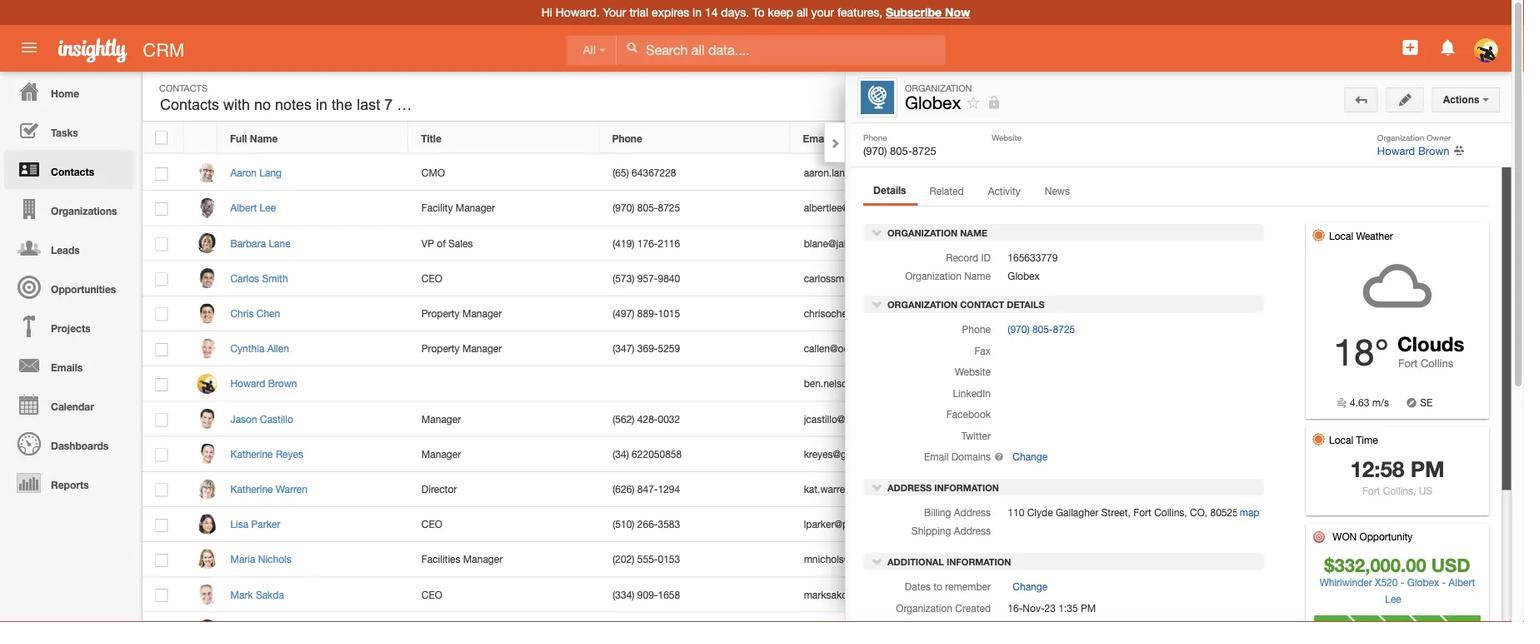Task type: vqa. For each thing, say whether or not it's contained in the screenshot.
SE
yes



Task type: describe. For each thing, give the bounding box(es) containing it.
subscribe
[[886, 5, 942, 19]]

1:35
[[1059, 603, 1079, 615]]

local for local weather
[[1330, 230, 1354, 242]]

castillo
[[260, 413, 293, 425]]

projects
[[51, 323, 91, 334]]

ben.nelson1980@gmail.com cell
[[791, 367, 983, 402]]

2 vertical spatial import
[[1333, 288, 1363, 300]]

follow image for carlossmith@warbucks.com
[[1187, 272, 1203, 287]]

sample_data for mnichols@parkerandco.com
[[999, 555, 1047, 565]]

property manager cell for (347) 369-5259
[[409, 332, 600, 367]]

carlossmith@warbucks.com
[[804, 273, 930, 284]]

(562)
[[613, 413, 635, 425]]

(202)
[[613, 554, 635, 566]]

jcastillo@jakubowski.com cell
[[791, 402, 983, 437]]

row containing carlos smith
[[143, 261, 1257, 297]]

jason
[[230, 413, 257, 425]]

usd
[[1432, 555, 1471, 577]]

all
[[583, 44, 596, 57]]

lee inside row
[[260, 202, 276, 214]]

hi
[[542, 5, 553, 19]]

last
[[357, 96, 380, 113]]

4.63
[[1351, 397, 1370, 409]]

chevron down image for billing address
[[872, 482, 884, 494]]

1658
[[658, 589, 680, 601]]

(626) 847-1294 cell
[[600, 473, 791, 508]]

follow image for kat.warren@clampett.com
[[1187, 483, 1203, 498]]

blane@jakubowski.com cell
[[791, 226, 983, 261]]

reports
[[51, 479, 89, 491]]

howard brown for the top howard brown link
[[1378, 144, 1450, 157]]

follow image for blane@jakubowski.com
[[1187, 236, 1203, 252]]

created
[[956, 603, 991, 615]]

organization image
[[861, 81, 895, 114]]

export contacts and notes link
[[1268, 243, 1405, 255]]

contacts up organizations link on the left of the page
[[51, 166, 94, 178]]

0 vertical spatial howard brown link
[[1378, 144, 1450, 157]]

aaron
[[230, 167, 257, 179]]

howard inside row
[[230, 378, 265, 390]]

kat.warren@clampett.com cell
[[791, 473, 983, 508]]

0 vertical spatial details
[[874, 184, 907, 196]]

sample_data for blane@jakubowski.com
[[999, 239, 1047, 248]]

ceo for parker
[[422, 519, 443, 531]]

tasks
[[51, 127, 78, 138]]

contact for organization
[[961, 299, 1005, 310]]

(970) for (970) 805-8725 link
[[1008, 324, 1030, 335]]

row containing cynthia allen
[[143, 332, 1257, 367]]

dates
[[905, 582, 931, 593]]

follow image for callen@ocair.com
[[1187, 342, 1203, 358]]

2 vertical spatial fort
[[1134, 507, 1152, 519]]

(562) 428-0032 cell
[[600, 402, 791, 437]]

no tags
[[1285, 360, 1321, 371]]

show sidebar image
[[1332, 90, 1343, 102]]

warren
[[276, 484, 308, 495]]

contacts with no notes in the last 7 days button
[[156, 93, 433, 118]]

1 vertical spatial globex
[[1008, 271, 1040, 282]]

facilities
[[422, 554, 461, 566]]

marksakda@ocair.com cell
[[791, 578, 983, 613]]

fort for 18°
[[1399, 357, 1419, 370]]

record
[[946, 252, 979, 264]]

sales
[[449, 238, 473, 249]]

(970) 805-8725 cell
[[600, 191, 791, 226]]

16-nov-23 import link
[[1268, 288, 1363, 300]]

katherine reyes
[[230, 449, 303, 460]]

(334) 909-1658 cell
[[600, 578, 791, 613]]

0 horizontal spatial globex
[[905, 93, 962, 113]]

additional
[[888, 557, 945, 568]]

nov- for import
[[1298, 288, 1319, 300]]

activity link
[[978, 180, 1032, 205]]

facility manager
[[422, 202, 495, 214]]

428-
[[638, 413, 658, 425]]

title
[[421, 132, 442, 144]]

organizations
[[51, 205, 117, 217]]

keep
[[768, 5, 794, 19]]

15 row from the top
[[143, 613, 1257, 623]]

billing address
[[925, 507, 991, 519]]

(970) for (970) 805-8725 'cell'
[[613, 202, 635, 214]]

369-
[[638, 343, 658, 355]]

2116
[[658, 238, 680, 249]]

change for dates to remember
[[1013, 582, 1048, 593]]

albertlee@globex.com
[[804, 202, 903, 214]]

$332,000.00 usd whirlwinder x520 - globex - albert lee
[[1320, 555, 1476, 605]]

no
[[254, 96, 271, 113]]

phone inside phone (970) 805-8725
[[864, 133, 888, 142]]

follow image for albertlee@globex.com
[[1187, 201, 1203, 217]]

albert inside row
[[230, 202, 257, 214]]

mark
[[230, 589, 253, 601]]

ben.nelson1980@gmail.com
[[804, 378, 930, 390]]

805- for (970) 805-8725 'cell'
[[638, 202, 658, 214]]

row containing katherine warren
[[143, 473, 1257, 508]]

(970) 805-8725 for (970) 805-8725 link
[[1008, 324, 1076, 335]]

contacts down crm
[[159, 83, 208, 93]]

sample_data for albertlee@globex.com
[[999, 204, 1047, 213]]

record permissions image
[[987, 93, 1002, 113]]

16- for 16-nov-23 1:35 pm
[[1008, 603, 1023, 615]]

12:58
[[1351, 456, 1405, 482]]

2 horizontal spatial phone
[[963, 324, 991, 335]]

mnichols@parkerandco.com cell
[[791, 543, 983, 578]]

katherine reyes link
[[230, 449, 312, 460]]

export contacts and notes
[[1280, 243, 1405, 255]]

and for export contacts and notes
[[1358, 243, 1376, 255]]

kreyes@globex.com cell
[[791, 437, 983, 473]]

(573)
[[613, 273, 635, 284]]

row containing howard brown
[[143, 367, 1257, 402]]

address for billing address
[[954, 507, 991, 519]]

1 horizontal spatial website
[[992, 133, 1022, 142]]

change record owner image
[[1454, 143, 1465, 158]]

follow image for aaron.lang@clampett.com
[[1187, 166, 1203, 182]]

23 for 1:35
[[1045, 603, 1056, 615]]

8725 for (970) 805-8725 'cell'
[[658, 202, 680, 214]]

information for dates to remember
[[947, 557, 1012, 568]]

ceo for sakda
[[422, 589, 443, 601]]

0 vertical spatial brown
[[1419, 144, 1450, 157]]

opportunities link
[[4, 268, 133, 307]]

0 horizontal spatial pm
[[1081, 603, 1097, 615]]

nov- for 1:35
[[1023, 603, 1045, 615]]

jason castillo
[[230, 413, 293, 425]]

909-
[[638, 589, 658, 601]]

0032
[[658, 413, 680, 425]]

0 vertical spatial organization name
[[885, 228, 988, 239]]

Search all data.... text field
[[617, 35, 946, 65]]

18°
[[1334, 331, 1390, 374]]

barbara lane
[[230, 238, 291, 249]]

$332,000.00
[[1325, 555, 1427, 577]]

globex inside "$332,000.00 usd whirlwinder x520 - globex - albert lee"
[[1408, 577, 1440, 589]]

0153
[[658, 554, 680, 566]]

clyde
[[1028, 507, 1054, 519]]

import for import contacts and notes
[[1283, 220, 1312, 232]]

sample_data for carlossmith@warbucks.com
[[999, 274, 1047, 284]]

manager for (202) 555-0153
[[463, 554, 503, 566]]

manager cell for (562) 428-0032
[[409, 402, 600, 437]]

in for 14
[[693, 5, 702, 19]]

hi howard. your trial expires in 14 days. to keep all your features, subscribe now
[[542, 5, 971, 19]]

lang
[[260, 167, 282, 179]]

(510)
[[613, 519, 635, 531]]

opportunity
[[1360, 531, 1414, 543]]

manager for (970) 805-8725
[[456, 202, 495, 214]]

marksakda@ocair.com
[[804, 589, 905, 601]]

email for email domains
[[925, 451, 949, 463]]

navigation containing home
[[0, 72, 133, 503]]

9840
[[658, 273, 680, 284]]

pm inside "12:58 pm fort collins, us"
[[1411, 456, 1445, 482]]

nichols
[[258, 554, 292, 566]]

local weather
[[1330, 230, 1394, 242]]

x520
[[1376, 577, 1399, 589]]

1 horizontal spatial your
[[1268, 264, 1295, 275]]

contacts for import contacts and notes
[[1315, 220, 1355, 232]]

barbara lane link
[[230, 238, 299, 249]]

linkedin
[[953, 388, 991, 399]]

16-nov-23 1:35 pm
[[1008, 603, 1097, 615]]

sample_data for kat.warren@clampett.com
[[999, 485, 1047, 495]]

organization down "dates"
[[897, 603, 953, 615]]

to
[[753, 5, 765, 19]]

(65)
[[613, 167, 629, 179]]

smartmerge contacts
[[1268, 151, 1387, 162]]

collins, inside "12:58 pm fort collins, us"
[[1384, 485, 1417, 497]]

1 vertical spatial collins,
[[1155, 507, 1188, 519]]

property manager for (497)
[[422, 308, 502, 320]]

row containing mark sakda
[[143, 578, 1257, 613]]

recent
[[1297, 264, 1335, 275]]

row containing barbara lane
[[143, 226, 1257, 261]]

carlos smith link
[[230, 273, 296, 284]]

notes for import contacts and notes
[[1379, 220, 1405, 232]]

states
[[1277, 507, 1305, 519]]

notifications image
[[1439, 38, 1459, 58]]

albertlee@globex.com cell
[[791, 191, 983, 226]]

805- inside phone (970) 805-8725
[[890, 144, 913, 157]]

chrisochen@kinggroup.com
[[804, 308, 929, 320]]

(573) 957-9840 cell
[[600, 261, 791, 297]]

street,
[[1102, 507, 1131, 519]]

jason castillo link
[[230, 413, 302, 425]]

billing
[[925, 507, 952, 519]]

local time
[[1330, 434, 1379, 446]]

1 vertical spatial name
[[961, 228, 988, 239]]

change link for dates to remember
[[1008, 579, 1048, 596]]

manager for (497) 889-1015
[[463, 308, 502, 320]]

1 vertical spatial organization name
[[906, 271, 991, 282]]



Task type: locate. For each thing, give the bounding box(es) containing it.
0 vertical spatial globex
[[905, 93, 962, 113]]

1 vertical spatial 805-
[[638, 202, 658, 214]]

23 left 1:35
[[1045, 603, 1056, 615]]

(573) 957-9840
[[613, 273, 680, 284]]

fort for 12:58
[[1363, 485, 1381, 497]]

nov- left 1:35
[[1023, 603, 1045, 615]]

row containing katherine reyes
[[143, 437, 1257, 473]]

0 horizontal spatial fort
[[1134, 507, 1152, 519]]

howard brown inside row
[[230, 378, 297, 390]]

related
[[930, 185, 964, 197]]

0 vertical spatial howard brown
[[1378, 144, 1450, 157]]

0 horizontal spatial export
[[1283, 243, 1312, 255]]

import down imports
[[1333, 288, 1363, 300]]

address up billing
[[888, 483, 932, 494]]

manager cell up director cell
[[409, 402, 600, 437]]

3 ceo cell from the top
[[409, 578, 600, 613]]

0 vertical spatial website
[[992, 133, 1022, 142]]

2 vertical spatial 805-
[[1033, 324, 1054, 335]]

1 vertical spatial nov-
[[1023, 603, 1045, 615]]

1 vertical spatial brown
[[268, 378, 297, 390]]

albert down aaron at the top left of page
[[230, 202, 257, 214]]

16- up contact tags
[[1283, 288, 1298, 300]]

0 vertical spatial name
[[250, 132, 278, 144]]

ceo cell for (510) 266-3583
[[409, 508, 600, 543]]

in for the
[[316, 96, 328, 113]]

(419)
[[613, 238, 635, 249]]

0 horizontal spatial howard brown
[[230, 378, 297, 390]]

and up "export contacts and notes"
[[1358, 220, 1376, 232]]

change up clyde
[[1013, 451, 1048, 463]]

chris chen
[[230, 308, 280, 320]]

(970) inside 'cell'
[[613, 202, 635, 214]]

(626)
[[613, 484, 635, 495]]

2 vertical spatial ceo cell
[[409, 578, 600, 613]]

manager inside facilities manager cell
[[463, 554, 503, 566]]

-
[[1401, 577, 1405, 589], [1443, 577, 1447, 589]]

and for import contacts and notes
[[1358, 220, 1376, 232]]

export up recent
[[1283, 243, 1312, 255]]

23
[[1319, 288, 1331, 300], [1045, 603, 1056, 615]]

2 manager cell from the top
[[409, 437, 600, 473]]

notes down weather
[[1379, 243, 1405, 255]]

1 horizontal spatial brown
[[1419, 144, 1450, 157]]

row containing full name
[[143, 123, 1256, 154]]

8725
[[913, 144, 937, 157], [658, 202, 680, 214], [1054, 324, 1076, 335]]

1 vertical spatial property manager
[[422, 343, 502, 355]]

property for chen
[[422, 308, 460, 320]]

in left 14 at top
[[693, 5, 702, 19]]

property manager for (347)
[[422, 343, 502, 355]]

organization name up record
[[885, 228, 988, 239]]

1 horizontal spatial export
[[1313, 196, 1350, 207]]

0 horizontal spatial (970) 805-8725
[[613, 202, 680, 214]]

0 horizontal spatial in
[[316, 96, 328, 113]]

1 row from the top
[[143, 123, 1256, 154]]

tags
[[1315, 309, 1339, 320]]

2 local from the top
[[1330, 434, 1354, 446]]

chrisochen@kinggroup.com cell
[[791, 297, 983, 332]]

1 change link from the top
[[1008, 449, 1048, 465]]

889-
[[638, 308, 658, 320]]

1 property manager cell from the top
[[409, 297, 600, 332]]

contacts for contacts contacts with no notes in the last 7 days
[[160, 96, 219, 113]]

follow image for chrisochen@kinggroup.com
[[1187, 307, 1203, 323]]

1 horizontal spatial 23
[[1319, 288, 1331, 300]]

0 vertical spatial nov-
[[1298, 288, 1319, 300]]

(970) up the (419)
[[613, 202, 635, 214]]

1 vertical spatial 8725
[[658, 202, 680, 214]]

globex right x520
[[1408, 577, 1440, 589]]

1 vertical spatial import
[[1283, 220, 1312, 232]]

information for billing address
[[935, 483, 1000, 494]]

import left /
[[1268, 196, 1304, 207]]

details up (970) 805-8725 link
[[1007, 299, 1045, 310]]

1 change from the top
[[1013, 451, 1048, 463]]

in
[[693, 5, 702, 19], [316, 96, 328, 113]]

allen
[[267, 343, 289, 355]]

2 - from the left
[[1443, 577, 1447, 589]]

contacts link
[[4, 150, 133, 189]]

1 property manager from the top
[[422, 308, 502, 320]]

manager cell
[[409, 402, 600, 437], [409, 437, 600, 473]]

(347) 369-5259
[[613, 343, 680, 355]]

contacts left with
[[160, 96, 219, 113]]

1 ceo from the top
[[422, 273, 443, 284]]

katherine for katherine reyes
[[230, 449, 273, 460]]

collins, left "us"
[[1384, 485, 1417, 497]]

2 horizontal spatial fort
[[1399, 357, 1419, 370]]

2 vertical spatial name
[[965, 271, 991, 282]]

howard
[[1378, 144, 1416, 157], [230, 378, 265, 390]]

globex
[[905, 93, 962, 113], [1008, 271, 1040, 282], [1408, 577, 1440, 589]]

name down id
[[965, 271, 991, 282]]

2 ceo from the top
[[422, 519, 443, 531]]

0 vertical spatial katherine
[[230, 449, 273, 460]]

organization down carlossmith@warbucks.com cell
[[888, 299, 958, 310]]

(334)
[[613, 589, 635, 601]]

mark sakda link
[[230, 589, 293, 601]]

1 katherine from the top
[[230, 449, 273, 460]]

details link
[[864, 180, 917, 203]]

row containing jason castillo
[[143, 402, 1257, 437]]

1 vertical spatial howard
[[230, 378, 265, 390]]

import for import / export
[[1268, 196, 1304, 207]]

details
[[874, 184, 907, 196], [1007, 299, 1045, 310]]

8725 up related
[[913, 144, 937, 157]]

8725 for (970) 805-8725 link
[[1054, 324, 1076, 335]]

1 horizontal spatial details
[[1007, 299, 1045, 310]]

import down /
[[1283, 220, 1312, 232]]

and
[[1358, 220, 1376, 232], [1358, 243, 1376, 255]]

1 vertical spatial notes
[[1379, 243, 1405, 255]]

new contact
[[1382, 90, 1442, 101]]

row group
[[143, 156, 1257, 623]]

all link
[[567, 35, 617, 65]]

8725 inside phone (970) 805-8725
[[913, 144, 937, 157]]

(510) 266-3583
[[613, 519, 680, 531]]

ceo cell up facilities manager
[[409, 508, 600, 543]]

1 horizontal spatial 8725
[[913, 144, 937, 157]]

organization down record
[[906, 271, 962, 282]]

address down billing address
[[954, 526, 991, 537]]

howard down 'organization owner'
[[1378, 144, 1416, 157]]

shipping
[[912, 526, 952, 537]]

barbara
[[230, 238, 266, 249]]

email inside row
[[803, 132, 830, 144]]

whirlwinder
[[1320, 577, 1373, 589]]

fort
[[1399, 357, 1419, 370], [1363, 485, 1381, 497], [1134, 507, 1152, 519]]

row containing maria nichols
[[143, 543, 1257, 578]]

1 property from the top
[[422, 308, 460, 320]]

pm
[[1411, 456, 1445, 482], [1081, 603, 1097, 615]]

8725 down 165633779
[[1054, 324, 1076, 335]]

ceo for smith
[[422, 273, 443, 284]]

email for email
[[803, 132, 830, 144]]

1 vertical spatial 23
[[1045, 603, 1056, 615]]

ceo cell down sales
[[409, 261, 600, 297]]

collins,
[[1384, 485, 1417, 497], [1155, 507, 1188, 519]]

row
[[143, 123, 1256, 154], [143, 156, 1257, 191], [143, 191, 1257, 226], [143, 226, 1257, 261], [143, 261, 1257, 297], [143, 297, 1257, 332], [143, 332, 1257, 367], [143, 367, 1257, 402], [143, 402, 1257, 437], [143, 437, 1257, 473], [143, 473, 1257, 508], [143, 508, 1257, 543], [143, 543, 1257, 578], [143, 578, 1257, 613], [143, 613, 1257, 623]]

the
[[332, 96, 353, 113]]

follow image for kreyes@globex.com
[[1187, 447, 1203, 463]]

lisa
[[230, 519, 249, 531]]

0 horizontal spatial -
[[1401, 577, 1405, 589]]

0 horizontal spatial phone
[[612, 132, 643, 144]]

won opportunity
[[1331, 531, 1414, 543]]

collins, left co,
[[1155, 507, 1188, 519]]

change up '16-nov-23 1:35 pm'
[[1013, 582, 1048, 593]]

ceo cell down facilities manager
[[409, 578, 600, 613]]

2 vertical spatial globex
[[1408, 577, 1440, 589]]

contacts up export contacts and notes link
[[1315, 220, 1355, 232]]

1 vertical spatial katherine
[[230, 484, 273, 495]]

change link for email domains
[[1008, 449, 1048, 465]]

brown down owner
[[1419, 144, 1450, 157]]

shipping address
[[912, 526, 991, 537]]

622050858
[[632, 449, 682, 460]]

0 vertical spatial property
[[422, 308, 460, 320]]

notes up "export contacts and notes"
[[1379, 220, 1405, 232]]

0 vertical spatial and
[[1358, 220, 1376, 232]]

expires
[[652, 5, 690, 19]]

1 column header from the left
[[1173, 123, 1215, 154]]

lee inside "$332,000.00 usd whirlwinder x520 - globex - albert lee"
[[1386, 594, 1402, 605]]

1 notes from the top
[[1379, 220, 1405, 232]]

manager cell for (34) 622050858
[[409, 437, 600, 473]]

dates to remember
[[905, 582, 991, 593]]

phone (970) 805-8725
[[864, 133, 937, 157]]

(202) 555-0153 cell
[[600, 543, 791, 578]]

dashboards
[[51, 440, 109, 452]]

and down the local weather at right
[[1358, 243, 1376, 255]]

2 chevron down image from the top
[[872, 298, 884, 310]]

2 change from the top
[[1013, 582, 1048, 593]]

0 horizontal spatial howard
[[230, 378, 265, 390]]

katherine down jason
[[230, 449, 273, 460]]

2 vertical spatial chevron down image
[[872, 482, 884, 494]]

11 row from the top
[[143, 473, 1257, 508]]

fort left collins
[[1399, 357, 1419, 370]]

property manager
[[422, 308, 502, 320], [422, 343, 502, 355]]

2 row from the top
[[143, 156, 1257, 191]]

lisa parker link
[[230, 519, 289, 531]]

0 vertical spatial 805-
[[890, 144, 913, 157]]

8 row from the top
[[143, 367, 1257, 402]]

chevron right image
[[830, 138, 841, 149]]

information up billing address
[[935, 483, 1000, 494]]

nov-
[[1298, 288, 1319, 300], [1023, 603, 1045, 615]]

0 horizontal spatial 23
[[1045, 603, 1056, 615]]

days.
[[722, 5, 750, 19]]

your recent imports
[[1268, 264, 1380, 275]]

23 for import
[[1319, 288, 1331, 300]]

1 follow image from the top
[[1187, 201, 1203, 217]]

3 ceo from the top
[[422, 589, 443, 601]]

contact
[[1405, 90, 1442, 101], [961, 299, 1005, 310], [1268, 309, 1312, 320]]

(419) 176-2116 cell
[[600, 226, 791, 261]]

contact down 16-nov-23 import link
[[1268, 309, 1312, 320]]

2 follow image from the top
[[1187, 272, 1203, 287]]

howard brown link down 'organization owner'
[[1378, 144, 1450, 157]]

organization down albertlee@globex.com cell
[[888, 228, 958, 239]]

lee down lang on the left of page
[[260, 202, 276, 214]]

property manager cell for (497) 889-1015
[[409, 297, 600, 332]]

now
[[945, 5, 971, 19]]

0 horizontal spatial your
[[603, 5, 627, 19]]

0 vertical spatial ceo
[[422, 273, 443, 284]]

1 local from the top
[[1330, 230, 1354, 242]]

sample_data
[[999, 168, 1047, 178], [999, 204, 1047, 213], [999, 239, 1047, 248], [999, 274, 1047, 284], [999, 309, 1047, 319], [1288, 337, 1336, 347], [999, 450, 1047, 459], [999, 485, 1047, 495], [999, 520, 1047, 530], [999, 555, 1047, 565], [999, 591, 1047, 600]]

chevron down image down carlossmith@warbucks.com cell
[[872, 298, 884, 310]]

lee down x520
[[1386, 594, 1402, 605]]

(65) 64367228
[[613, 167, 677, 179]]

leads link
[[4, 228, 133, 268]]

1 horizontal spatial phone
[[864, 133, 888, 142]]

in left the on the left top of page
[[316, 96, 328, 113]]

details down the aaron.lang@clampett.com
[[874, 184, 907, 196]]

navigation
[[0, 72, 133, 503]]

local for local time
[[1330, 434, 1354, 446]]

notes
[[275, 96, 312, 113]]

10 row from the top
[[143, 437, 1257, 473]]

fort inside the '18° clouds fort collins'
[[1399, 357, 1419, 370]]

maria nichols
[[230, 554, 292, 566]]

property for allen
[[422, 343, 460, 355]]

albert inside "$332,000.00 usd whirlwinder x520 - globex - albert lee"
[[1450, 577, 1476, 589]]

ceo cell
[[409, 261, 600, 297], [409, 508, 600, 543], [409, 578, 600, 613]]

follow image for mnichols@parkerandco.com
[[1187, 553, 1203, 569]]

1 vertical spatial 16-
[[1008, 603, 1023, 615]]

white image
[[626, 42, 638, 53]]

(970) 805-8725 for (970) 805-8725 'cell'
[[613, 202, 680, 214]]

albert right x520
[[1450, 577, 1476, 589]]

chevron down image
[[872, 556, 884, 568]]

calendar link
[[4, 385, 133, 424]]

cmo cell
[[409, 156, 600, 191]]

(497) 889-1015
[[613, 308, 680, 320]]

cell
[[1216, 261, 1257, 297], [1216, 332, 1257, 367], [409, 367, 600, 402], [600, 367, 791, 402], [983, 367, 1174, 402], [1216, 367, 1257, 402], [983, 402, 1174, 437], [1216, 402, 1257, 437], [1216, 437, 1257, 473], [1216, 578, 1257, 613], [143, 613, 184, 623], [184, 613, 218, 623], [218, 613, 409, 623], [409, 613, 600, 623], [600, 613, 791, 623], [791, 613, 983, 623], [983, 613, 1174, 623], [1174, 613, 1216, 623]]

local left time
[[1330, 434, 1354, 446]]

0 vertical spatial 23
[[1319, 288, 1331, 300]]

0 vertical spatial import
[[1268, 196, 1304, 207]]

sample_data for lparker@parkerandco.com
[[999, 520, 1047, 530]]

1 vertical spatial (970) 805-8725
[[1008, 324, 1076, 335]]

1 - from the left
[[1401, 577, 1405, 589]]

805- up details link
[[890, 144, 913, 157]]

1 horizontal spatial contact
[[1268, 309, 1312, 320]]

1 vertical spatial and
[[1358, 243, 1376, 255]]

chevron down image down albertlee@globex.com cell
[[872, 227, 884, 239]]

2 katherine from the top
[[230, 484, 273, 495]]

organization left record permissions image
[[905, 83, 973, 93]]

export right /
[[1313, 196, 1350, 207]]

information up remember
[[947, 557, 1012, 568]]

7 row from the top
[[143, 332, 1257, 367]]

website down record permissions image
[[992, 133, 1022, 142]]

2 property manager cell from the top
[[409, 332, 600, 367]]

in inside contacts contacts with no notes in the last 7 days
[[316, 96, 328, 113]]

sample_data for aaron.lang@clampett.com
[[999, 168, 1047, 178]]

no tags link
[[1285, 360, 1321, 371]]

dashboards link
[[4, 424, 133, 464]]

1 vertical spatial export
[[1283, 243, 1312, 255]]

clouds
[[1398, 332, 1465, 356]]

0 vertical spatial lee
[[260, 202, 276, 214]]

parker
[[251, 519, 280, 531]]

your left trial in the top of the page
[[603, 5, 627, 19]]

0 horizontal spatial howard brown link
[[230, 378, 305, 390]]

0 horizontal spatial contact
[[961, 299, 1005, 310]]

your left recent
[[1268, 264, 1295, 275]]

1 vertical spatial change link
[[1008, 579, 1048, 596]]

name up record id
[[961, 228, 988, 239]]

0 horizontal spatial lee
[[260, 202, 276, 214]]

full
[[230, 132, 247, 144]]

2 change link from the top
[[1008, 579, 1048, 596]]

actions
[[1444, 94, 1483, 105]]

805- up 176- on the left of the page
[[638, 202, 658, 214]]

to
[[934, 582, 943, 593]]

won
[[1333, 531, 1358, 543]]

chevron down image down kreyes@globex.com cell
[[872, 482, 884, 494]]

805- inside 'cell'
[[638, 202, 658, 214]]

0 vertical spatial 8725
[[913, 144, 937, 157]]

(970) 805-8725 link
[[1008, 324, 1076, 335]]

805- down 165633779
[[1033, 324, 1054, 335]]

row containing albert lee
[[143, 191, 1257, 226]]

ceo down director on the left of page
[[422, 519, 443, 531]]

contacts up your recent imports at the right
[[1315, 243, 1355, 255]]

0 vertical spatial chevron down image
[[872, 227, 884, 239]]

facilities manager cell
[[409, 543, 600, 578]]

change link up '16-nov-23 1:35 pm'
[[1008, 579, 1048, 596]]

1 horizontal spatial in
[[693, 5, 702, 19]]

5259
[[658, 343, 680, 355]]

0 horizontal spatial nov-
[[1023, 603, 1045, 615]]

957-
[[638, 273, 658, 284]]

row group containing aaron lang
[[143, 156, 1257, 623]]

2 horizontal spatial (970)
[[1008, 324, 1030, 335]]

sample_data for chrisochen@kinggroup.com
[[999, 309, 1047, 319]]

contacts for export contacts and notes
[[1315, 243, 1355, 255]]

2 column header from the left
[[1215, 123, 1256, 154]]

brown inside row
[[268, 378, 297, 390]]

contact right the new
[[1405, 90, 1442, 101]]

1 vertical spatial ceo
[[422, 519, 443, 531]]

weather
[[1357, 230, 1394, 242]]

1 vertical spatial details
[[1007, 299, 1045, 310]]

(347) 369-5259 cell
[[600, 332, 791, 367]]

0 vertical spatial address
[[888, 483, 932, 494]]

lee
[[260, 202, 276, 214], [1386, 594, 1402, 605]]

email up address information
[[925, 451, 949, 463]]

1 horizontal spatial (970) 805-8725
[[1008, 324, 1076, 335]]

follow image
[[1187, 201, 1203, 217], [1187, 272, 1203, 287], [1187, 447, 1203, 463], [1187, 483, 1203, 498], [1187, 588, 1203, 604]]

cynthia allen link
[[230, 343, 298, 355]]

16- right created
[[1008, 603, 1023, 615]]

(497) 889-1015 cell
[[600, 297, 791, 332]]

1 vertical spatial information
[[947, 557, 1012, 568]]

8725 inside 'cell'
[[658, 202, 680, 214]]

16-nov-23 import
[[1280, 288, 1363, 300]]

1 horizontal spatial email
[[925, 451, 949, 463]]

(970) inside phone (970) 805-8725
[[864, 144, 887, 157]]

14 row from the top
[[143, 578, 1257, 613]]

2 property from the top
[[422, 343, 460, 355]]

home link
[[4, 72, 133, 111]]

twitter
[[962, 430, 991, 442]]

(34) 622050858 cell
[[600, 437, 791, 473]]

manager cell up director on the left of page
[[409, 437, 600, 473]]

katherine up lisa parker
[[230, 484, 273, 495]]

(65) 64367228 cell
[[600, 156, 791, 191]]

1 vertical spatial fort
[[1363, 485, 1381, 497]]

(626) 847-1294
[[613, 484, 680, 495]]

0 horizontal spatial website
[[956, 366, 991, 378]]

1 vertical spatial property
[[422, 343, 460, 355]]

katherine for katherine warren
[[230, 484, 273, 495]]

actions button
[[1433, 88, 1501, 113]]

vp of sales cell
[[409, 226, 600, 261]]

1 horizontal spatial collins,
[[1384, 485, 1417, 497]]

nov- up contact tags
[[1298, 288, 1319, 300]]

emails link
[[4, 346, 133, 385]]

1 vertical spatial in
[[316, 96, 328, 113]]

1 vertical spatial albert
[[1450, 577, 1476, 589]]

12 row from the top
[[143, 508, 1257, 543]]

110 clyde gallagher street, fort collins, co, 80525, united states
[[1008, 507, 1305, 519]]

row containing chris chen
[[143, 297, 1257, 332]]

us
[[1420, 485, 1433, 497]]

6 row from the top
[[143, 297, 1257, 332]]

property manager cell
[[409, 297, 600, 332], [409, 332, 600, 367]]

phone up (65)
[[612, 132, 643, 144]]

organization left owner
[[1378, 133, 1425, 142]]

follow image for jcastillo@jakubowski.com
[[1187, 412, 1203, 428]]

with
[[223, 96, 250, 113]]

(970) 805-8725 inside 'cell'
[[613, 202, 680, 214]]

1 horizontal spatial -
[[1443, 577, 1447, 589]]

23 up tags
[[1319, 288, 1331, 300]]

contact for new
[[1405, 90, 1442, 101]]

1 manager cell from the top
[[409, 402, 600, 437]]

1 vertical spatial website
[[956, 366, 991, 378]]

0 vertical spatial 16-
[[1283, 288, 1298, 300]]

organizations link
[[4, 189, 133, 228]]

manager inside facility manager cell
[[456, 202, 495, 214]]

change link
[[1008, 449, 1048, 465], [1008, 579, 1048, 596]]

4 follow image from the top
[[1187, 483, 1203, 498]]

1 horizontal spatial lee
[[1386, 594, 1402, 605]]

address up shipping address
[[954, 507, 991, 519]]

pm right 1:35
[[1081, 603, 1097, 615]]

0 horizontal spatial 805-
[[638, 202, 658, 214]]

brown down 'allen'
[[268, 378, 297, 390]]

name right full
[[250, 132, 278, 144]]

sample_data for marksakda@ocair.com
[[999, 591, 1047, 600]]

0 vertical spatial notes
[[1379, 220, 1405, 232]]

0 vertical spatial information
[[935, 483, 1000, 494]]

name inside row
[[250, 132, 278, 144]]

notes for export contacts and notes
[[1379, 243, 1405, 255]]

fort down the 12:58
[[1363, 485, 1381, 497]]

1 horizontal spatial globex
[[1008, 271, 1040, 282]]

change for email domains
[[1013, 451, 1048, 463]]

(970) 805-8725 down 165633779
[[1008, 324, 1076, 335]]

howard down cynthia
[[230, 378, 265, 390]]

crm
[[143, 39, 185, 60]]

fort inside "12:58 pm fort collins, us"
[[1363, 485, 1381, 497]]

back image
[[1356, 94, 1368, 106]]

None checkbox
[[155, 131, 168, 145], [155, 167, 168, 181], [155, 203, 168, 216], [155, 343, 168, 357], [155, 414, 168, 427], [155, 484, 168, 497], [155, 519, 168, 533], [155, 590, 168, 603], [155, 131, 168, 145], [155, 167, 168, 181], [155, 203, 168, 216], [155, 343, 168, 357], [155, 414, 168, 427], [155, 484, 168, 497], [155, 519, 168, 533], [155, 590, 168, 603]]

4.63 m/s
[[1351, 397, 1390, 409]]

1 horizontal spatial howard brown
[[1378, 144, 1450, 157]]

2 vertical spatial (970)
[[1008, 324, 1030, 335]]

aaron.lang@clampett.com cell
[[791, 156, 983, 191]]

chevron down image for phone
[[872, 298, 884, 310]]

vp
[[422, 238, 434, 249]]

leads
[[51, 244, 80, 256]]

sample_data for kreyes@globex.com
[[999, 450, 1047, 459]]

4 row from the top
[[143, 226, 1257, 261]]

7
[[384, 96, 393, 113]]

follow image for marksakda@ocair.com
[[1187, 588, 1203, 604]]

1 ceo cell from the top
[[409, 261, 600, 297]]

1 vertical spatial ceo cell
[[409, 508, 600, 543]]

(970) down organization contact details
[[1008, 324, 1030, 335]]

2 property manager from the top
[[422, 343, 502, 355]]

3 row from the top
[[143, 191, 1257, 226]]

2 vertical spatial 8725
[[1054, 324, 1076, 335]]

ceo down facilities at the bottom left
[[422, 589, 443, 601]]

row containing lisa parker
[[143, 508, 1257, 543]]

follow image for ben.nelson1980@gmail.com
[[1187, 377, 1203, 393]]

globex up phone (970) 805-8725
[[905, 93, 962, 113]]

howard brown down cynthia allen link
[[230, 378, 297, 390]]

address for shipping address
[[954, 526, 991, 537]]

column header
[[1173, 123, 1215, 154], [1215, 123, 1256, 154]]

website up linkedin
[[956, 366, 991, 378]]

opportunity image
[[1313, 531, 1327, 544]]

0 vertical spatial property manager
[[422, 308, 502, 320]]

1 vertical spatial howard brown link
[[230, 378, 305, 390]]

manager for (347) 369-5259
[[463, 343, 502, 355]]

ceo cell for (573) 957-9840
[[409, 261, 600, 297]]

8725 up 2116
[[658, 202, 680, 214]]

co,
[[1191, 507, 1208, 519]]

(970) up the aaron.lang@clampett.com
[[864, 144, 887, 157]]

2 ceo cell from the top
[[409, 508, 600, 543]]

(510) 266-3583 cell
[[600, 508, 791, 543]]

contact up the fax
[[961, 299, 1005, 310]]

director cell
[[409, 473, 600, 508]]

callen@ocair.com cell
[[791, 332, 983, 367]]

carlossmith@warbucks.com cell
[[791, 261, 983, 297]]

manager
[[456, 202, 495, 214], [463, 308, 502, 320], [463, 343, 502, 355], [422, 413, 461, 425], [422, 449, 461, 460], [463, 554, 503, 566]]

2 notes from the top
[[1379, 243, 1405, 255]]

9 row from the top
[[143, 402, 1257, 437]]

tasks link
[[4, 111, 133, 150]]

ceo cell for (334) 909-1658
[[409, 578, 600, 613]]

fort right street,
[[1134, 507, 1152, 519]]

None checkbox
[[155, 238, 168, 251], [155, 273, 168, 286], [155, 308, 168, 322], [155, 379, 168, 392], [155, 449, 168, 462], [155, 554, 168, 568], [155, 238, 168, 251], [155, 273, 168, 286], [155, 308, 168, 322], [155, 379, 168, 392], [155, 449, 168, 462], [155, 554, 168, 568]]

1 vertical spatial chevron down image
[[872, 298, 884, 310]]

additional information
[[885, 557, 1012, 568]]

16- for 16-nov-23 import
[[1283, 288, 1298, 300]]

follow image
[[966, 95, 982, 111], [1187, 166, 1203, 182], [1187, 236, 1203, 252], [1187, 307, 1203, 323], [1187, 342, 1203, 358], [1187, 377, 1203, 393], [1187, 412, 1203, 428], [1187, 518, 1203, 534], [1187, 553, 1203, 569]]

1 horizontal spatial 805-
[[890, 144, 913, 157]]

united
[[1244, 507, 1274, 519]]

globex down 165633779
[[1008, 271, 1040, 282]]

ceo down vp
[[422, 273, 443, 284]]

chevron down image for record id
[[872, 227, 884, 239]]

facility manager cell
[[409, 191, 600, 226]]

13 row from the top
[[143, 543, 1257, 578]]

howard brown for bottom howard brown link
[[230, 378, 297, 390]]

3 chevron down image from the top
[[872, 482, 884, 494]]

phone up aaron.lang@clampett.com cell
[[864, 133, 888, 142]]

lparker@parkerandco.com cell
[[791, 508, 983, 543]]

5 row from the top
[[143, 261, 1257, 297]]

1 horizontal spatial howard
[[1378, 144, 1416, 157]]

1 horizontal spatial albert
[[1450, 577, 1476, 589]]

1 horizontal spatial 16-
[[1283, 288, 1298, 300]]

0 vertical spatial howard
[[1378, 144, 1416, 157]]

row containing aaron lang
[[143, 156, 1257, 191]]

follow image for lparker@parkerandco.com
[[1187, 518, 1203, 534]]

chevron down image
[[872, 227, 884, 239], [872, 298, 884, 310], [872, 482, 884, 494]]

organization name down record
[[906, 271, 991, 282]]

phone up the fax
[[963, 324, 991, 335]]

0 horizontal spatial email
[[803, 132, 830, 144]]

email up the aaron.lang@clampett.com
[[803, 132, 830, 144]]

Search this list... text field
[[990, 83, 1178, 108]]

1 horizontal spatial nov-
[[1298, 288, 1319, 300]]

0 vertical spatial albert
[[230, 202, 257, 214]]

howard brown link up jason castillo link
[[230, 378, 305, 390]]

local up "export contacts and notes"
[[1330, 230, 1354, 242]]

1 chevron down image from the top
[[872, 227, 884, 239]]

phone inside row
[[612, 132, 643, 144]]

5 follow image from the top
[[1187, 588, 1203, 604]]

3 follow image from the top
[[1187, 447, 1203, 463]]

tag
[[994, 132, 1011, 144]]

805- for (970) 805-8725 link
[[1033, 324, 1054, 335]]



